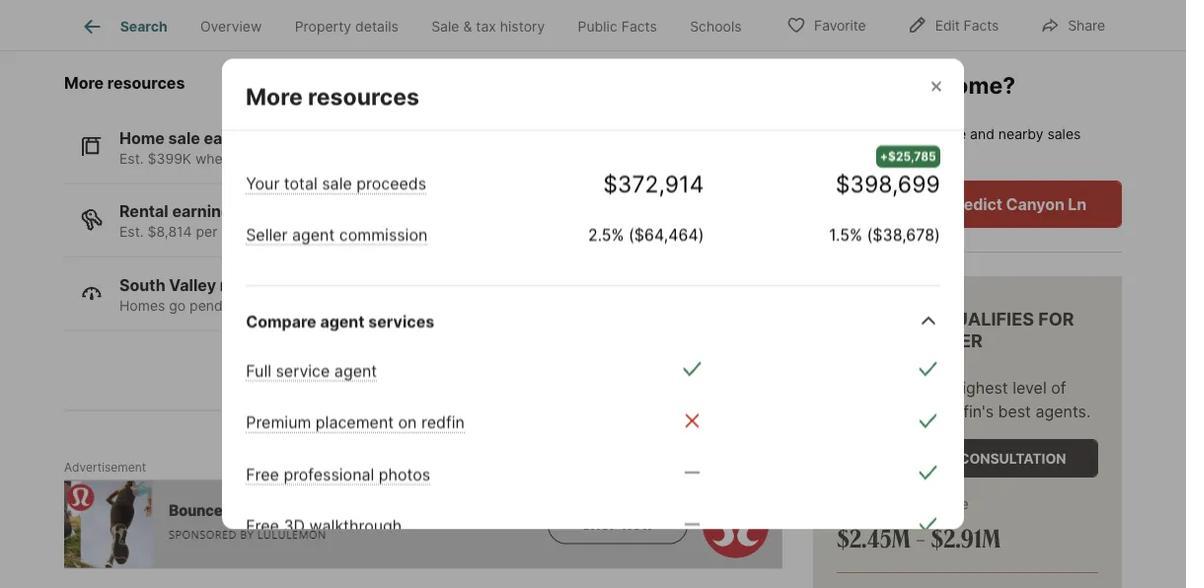 Task type: vqa. For each thing, say whether or not it's contained in the screenshot.
the right ON
yes



Task type: locate. For each thing, give the bounding box(es) containing it.
1 vertical spatial free
[[246, 517, 279, 537]]

free professional photos link
[[246, 466, 431, 486]]

redfin
[[842, 89, 892, 109], [320, 150, 362, 167]]

est. down home
[[119, 150, 144, 167]]

on left redfin at the left bottom of page
[[398, 414, 417, 433]]

with inside selling with redfin agent
[[907, 66, 941, 85]]

1 est. from the top
[[119, 150, 144, 167]]

0 vertical spatial sale
[[168, 129, 200, 148]]

traditional
[[625, 66, 704, 85]]

when
[[195, 150, 231, 167]]

redfin inside home sale earnings est. $399k when you sell with redfin
[[320, 150, 362, 167]]

resources up home
[[107, 73, 185, 93]]

free left "3d"
[[246, 517, 279, 537]]

1 horizontal spatial facts
[[964, 17, 999, 34]]

2 free from the top
[[246, 517, 279, 537]]

sale & tax history
[[432, 18, 545, 35]]

homes
[[119, 298, 165, 314]]

agent down traditional
[[660, 89, 704, 109]]

on
[[315, 224, 331, 241], [398, 414, 417, 433]]

experience
[[837, 378, 920, 397]]

history
[[500, 18, 545, 35]]

with
[[671, 42, 704, 61], [907, 66, 941, 85], [288, 150, 316, 167]]

value
[[932, 125, 967, 142]]

this right the is at the right top of page
[[838, 71, 880, 99]]

est.
[[119, 150, 144, 167], [119, 224, 144, 241]]

1 horizontal spatial selling
[[851, 66, 903, 85]]

estate
[[252, 276, 302, 295]]

home?
[[941, 71, 1016, 99]]

selling up traditional
[[614, 42, 667, 61]]

agent up home's
[[896, 89, 941, 109]]

premium placement on redfin link
[[246, 414, 465, 434]]

1 horizontal spatial with
[[671, 42, 704, 61]]

facts
[[964, 17, 999, 34], [622, 18, 657, 35]]

details
[[355, 18, 399, 35]]

on inside more resources dialog
[[398, 414, 417, 433]]

with up traditional
[[671, 42, 704, 61]]

0 horizontal spatial service
[[276, 362, 330, 381]]

search link
[[81, 15, 167, 38]]

redfin up your total sale proceeds
[[320, 150, 362, 167]]

schedule a consultation
[[869, 450, 1067, 467]]

1.5% ($38,678)
[[830, 226, 941, 245]]

agent up premium placement on redfin
[[334, 362, 377, 381]]

favorite
[[814, 17, 866, 34]]

0 horizontal spatial redfin
[[320, 150, 362, 167]]

more up home sale earnings est. $399k when you sell with redfin
[[246, 83, 303, 110]]

sale & tax history tab
[[415, 3, 562, 50]]

redfin's
[[935, 402, 994, 421]]

1 horizontal spatial sale
[[322, 175, 352, 194]]

redfin right the is at the right top of page
[[842, 89, 892, 109]]

agent right seller
[[292, 226, 335, 245]]

days
[[283, 298, 314, 314]]

schools
[[690, 18, 742, 35]]

1 vertical spatial on
[[398, 414, 417, 433]]

sale left price
[[906, 495, 933, 512]]

market
[[305, 276, 360, 295]]

1 vertical spatial sale
[[322, 175, 352, 194]]

1 horizontal spatial more resources
[[246, 83, 419, 110]]

0 vertical spatial with
[[671, 42, 704, 61]]

sale inside more resources dialog
[[322, 175, 352, 194]]

this right track
[[854, 125, 877, 142]]

service right full
[[276, 362, 330, 381]]

tab list
[[64, 0, 774, 50]]

agent inside selling with redfin agent
[[896, 89, 941, 109]]

this
[[838, 71, 880, 99], [854, 125, 877, 142]]

this inside the track this home's value and nearby sales activity
[[854, 125, 877, 142]]

facts right edit
[[964, 17, 999, 34]]

$372,914
[[603, 170, 704, 198]]

per
[[196, 224, 218, 241]]

2 horizontal spatial with
[[907, 66, 941, 85]]

0 vertical spatial selling
[[614, 42, 667, 61]]

with inside the selling with traditional agent
[[671, 42, 704, 61]]

0 vertical spatial service
[[276, 362, 330, 381]]

for
[[1039, 308, 1075, 329]]

overview tab
[[184, 3, 278, 50]]

more resources down property
[[246, 83, 419, 110]]

$8,814
[[148, 224, 192, 241]]

est. down rental
[[119, 224, 144, 241]]

facts right public
[[622, 18, 657, 35]]

2 horizontal spatial sale
[[906, 495, 933, 512]]

service inside more resources dialog
[[276, 362, 330, 381]]

2.5% ($64,464)
[[588, 226, 704, 245]]

0 vertical spatial earnings
[[204, 129, 272, 148]]

$399k
[[148, 150, 192, 167]]

selling inside selling with redfin agent
[[851, 66, 903, 85]]

south valley real estate market homes go pending in 35 days
[[119, 276, 360, 314]]

service inside 'experience the highest level of service from redfin's best agents.'
[[837, 402, 891, 421]]

more down search link
[[64, 73, 104, 93]]

1 horizontal spatial redfin
[[842, 89, 892, 109]]

0 horizontal spatial sale
[[168, 129, 200, 148]]

more resources dialog
[[222, 0, 964, 574]]

1 vertical spatial earnings
[[172, 202, 240, 222]]

1 vertical spatial this
[[854, 125, 877, 142]]

free for free 3d walkthrough
[[246, 517, 279, 537]]

i own 3747 benedict canyon ln button
[[813, 180, 1122, 228]]

free professional photos
[[246, 466, 431, 485]]

seller
[[246, 226, 288, 245]]

free down the "premium"
[[246, 466, 279, 485]]

service down experience at the right of the page
[[837, 402, 891, 421]]

sale right total
[[322, 175, 352, 194]]

1 horizontal spatial service
[[837, 402, 891, 421]]

earnings up you
[[204, 129, 272, 148]]

sales
[[1048, 125, 1081, 142]]

2 est. from the top
[[119, 224, 144, 241]]

sale inside home sale earnings est. $399k when you sell with redfin
[[168, 129, 200, 148]]

–
[[916, 521, 926, 554]]

sale inside estimated sale price $2.45m – $2.91m
[[906, 495, 933, 512]]

selling inside the selling with traditional agent
[[614, 42, 667, 61]]

1 vertical spatial est.
[[119, 224, 144, 241]]

redfin inside selling with redfin agent
[[842, 89, 892, 109]]

facts inside button
[[964, 17, 999, 34]]

selling right the is at the right top of page
[[851, 66, 903, 85]]

premium
[[246, 414, 311, 433]]

schedule a consultation button
[[837, 439, 1099, 478]]

($38,678)
[[867, 226, 941, 245]]

0 vertical spatial this
[[838, 71, 880, 99]]

2 vertical spatial with
[[288, 150, 316, 167]]

1 free from the top
[[246, 466, 279, 485]]

0 vertical spatial est.
[[119, 150, 144, 167]]

your total sale proceeds link
[[246, 175, 427, 195]]

more inside more resources element
[[246, 83, 303, 110]]

0 horizontal spatial facts
[[622, 18, 657, 35]]

1 horizontal spatial more
[[246, 83, 303, 110]]

compare agent services button
[[246, 287, 941, 358]]

resources
[[107, 73, 185, 93], [308, 83, 419, 110]]

more resources down search link
[[64, 73, 185, 93]]

with down edit
[[907, 66, 941, 85]]

1 vertical spatial service
[[837, 402, 891, 421]]

0 horizontal spatial with
[[288, 150, 316, 167]]

0 vertical spatial free
[[246, 466, 279, 485]]

earnings up per
[[172, 202, 240, 222]]

+ $25,785
[[880, 150, 937, 164]]

selling
[[614, 42, 667, 61], [851, 66, 903, 85]]

favorite button
[[770, 4, 883, 45]]

facts inside tab
[[622, 18, 657, 35]]

2 vertical spatial sale
[[906, 495, 933, 512]]

selling for redfin
[[851, 66, 903, 85]]

this for home's
[[854, 125, 877, 142]]

tax
[[476, 18, 496, 35]]

resources down details
[[308, 83, 419, 110]]

sale up $399k
[[168, 129, 200, 148]]

est. inside "rental earnings est. $8,814 per month, based on comparable rentals"
[[119, 224, 144, 241]]

1 horizontal spatial on
[[398, 414, 417, 433]]

public facts
[[578, 18, 657, 35]]

public
[[578, 18, 618, 35]]

0 horizontal spatial resources
[[107, 73, 185, 93]]

more resources inside dialog
[[246, 83, 419, 110]]

0 horizontal spatial more
[[64, 73, 104, 93]]

estimated sale price $2.45m – $2.91m
[[837, 495, 1001, 554]]

advertisement
[[64, 460, 146, 475]]

0 vertical spatial on
[[315, 224, 331, 241]]

agent down market
[[320, 312, 365, 332]]

1 vertical spatial redfin
[[320, 150, 362, 167]]

0 vertical spatial redfin
[[842, 89, 892, 109]]

schedule
[[869, 450, 943, 467]]

more resources
[[64, 73, 185, 93], [246, 83, 419, 110]]

agent inside 'link'
[[292, 226, 335, 245]]

on right based
[[315, 224, 331, 241]]

sale
[[168, 129, 200, 148], [322, 175, 352, 194], [906, 495, 933, 512]]

share button
[[1024, 4, 1122, 45]]

with up total
[[288, 150, 316, 167]]

go
[[169, 298, 186, 314]]

selling with traditional agent
[[614, 42, 704, 109]]

1 vertical spatial with
[[907, 66, 941, 85]]

0 horizontal spatial on
[[315, 224, 331, 241]]

0 horizontal spatial selling
[[614, 42, 667, 61]]

1 vertical spatial selling
[[851, 66, 903, 85]]

1 horizontal spatial resources
[[308, 83, 419, 110]]



Task type: describe. For each thing, give the bounding box(es) containing it.
2.5%
[[588, 226, 624, 245]]

redfin
[[837, 330, 901, 352]]

public facts tab
[[562, 3, 674, 50]]

best
[[998, 402, 1032, 421]]

total
[[284, 175, 318, 194]]

free for free professional photos
[[246, 466, 279, 485]]

agent inside the selling with traditional agent
[[660, 89, 704, 109]]

from
[[896, 402, 930, 421]]

based
[[271, 224, 311, 241]]

premium placement on redfin
[[246, 414, 465, 433]]

selling with redfin agent
[[842, 66, 941, 109]]

home
[[883, 308, 937, 329]]

edit
[[935, 17, 960, 34]]

($64,464)
[[629, 226, 704, 245]]

price
[[936, 495, 969, 512]]

with inside home sale earnings est. $399k when you sell with redfin
[[288, 150, 316, 167]]

compare
[[246, 312, 317, 332]]

full service agent link
[[246, 362, 377, 382]]

search
[[120, 18, 167, 35]]

property details tab
[[278, 3, 415, 50]]

+
[[880, 150, 888, 164]]

compare agent services
[[246, 312, 435, 332]]

experience the highest level of service from redfin's best agents.
[[837, 378, 1091, 421]]

comparable
[[335, 224, 412, 241]]

your
[[885, 71, 935, 99]]

in
[[246, 298, 258, 314]]

consultation
[[960, 450, 1067, 467]]

sale for est.
[[168, 129, 200, 148]]

rental
[[119, 202, 169, 222]]

free 3d walkthrough
[[246, 517, 402, 537]]

tab list containing search
[[64, 0, 774, 50]]

1.5%
[[830, 226, 863, 245]]

you
[[235, 150, 259, 167]]

full
[[246, 362, 271, 381]]

earnings inside "rental earnings est. $8,814 per month, based on comparable rentals"
[[172, 202, 240, 222]]

property
[[295, 18, 352, 35]]

valley
[[169, 276, 216, 295]]

your
[[246, 175, 280, 194]]

on inside "rental earnings est. $8,814 per month, based on comparable rentals"
[[315, 224, 331, 241]]

walkthrough
[[310, 517, 402, 537]]

home
[[119, 129, 165, 148]]

seller agent commission
[[246, 226, 428, 245]]

professional
[[284, 466, 374, 485]]

this for your
[[838, 71, 880, 99]]

your total sale proceeds
[[246, 175, 427, 194]]

track
[[813, 125, 850, 142]]

own
[[857, 194, 889, 213]]

ad region
[[64, 481, 783, 570]]

3747
[[893, 194, 931, 213]]

commission
[[339, 226, 428, 245]]

track this home's value and nearby sales activity
[[813, 125, 1081, 163]]

resources inside dialog
[[308, 83, 419, 110]]

premier
[[905, 330, 983, 352]]

seller agent commission link
[[246, 226, 428, 246]]

more resources element
[[246, 59, 443, 111]]

with for selling with redfin agent
[[907, 66, 941, 85]]

home's
[[881, 125, 928, 142]]

selling for traditional
[[614, 42, 667, 61]]

estimated
[[837, 495, 902, 512]]

sale for $2.45m
[[906, 495, 933, 512]]

highest
[[953, 378, 1009, 397]]

nearby
[[999, 125, 1044, 142]]

earnings inside home sale earnings est. $399k when you sell with redfin
[[204, 129, 272, 148]]

and
[[970, 125, 995, 142]]

with for selling with traditional agent
[[671, 42, 704, 61]]

facts for edit facts
[[964, 17, 999, 34]]

is this your home?
[[813, 71, 1016, 99]]

level
[[1013, 378, 1047, 397]]

3d
[[284, 517, 305, 537]]

sell
[[262, 150, 284, 167]]

a
[[946, 450, 956, 467]]

canyon
[[1006, 194, 1065, 213]]

this home qualifies for redfin premier
[[837, 308, 1075, 352]]

of
[[1052, 378, 1067, 397]]

sale
[[432, 18, 459, 35]]

is
[[813, 71, 833, 99]]

this
[[837, 308, 879, 329]]

facts for public facts
[[622, 18, 657, 35]]

home sale earnings est. $399k when you sell with redfin
[[119, 129, 362, 167]]

0 horizontal spatial more resources
[[64, 73, 185, 93]]

free 3d walkthrough link
[[246, 517, 402, 538]]

i own 3747 benedict canyon ln
[[849, 194, 1087, 213]]

activity
[[813, 146, 861, 163]]

share
[[1068, 17, 1106, 34]]

placement
[[316, 414, 394, 433]]

i
[[849, 194, 853, 213]]

$398,699
[[836, 170, 941, 198]]

rental earnings est. $8,814 per month, based on comparable rentals
[[119, 202, 460, 241]]

the
[[924, 378, 949, 397]]

month,
[[221, 224, 267, 241]]

$25,785
[[888, 150, 937, 164]]

schools tab
[[674, 3, 758, 50]]

photos
[[379, 466, 431, 485]]

real
[[220, 276, 249, 295]]

est. inside home sale earnings est. $399k when you sell with redfin
[[119, 150, 144, 167]]

pending
[[190, 298, 243, 314]]

agent inside dropdown button
[[320, 312, 365, 332]]

south
[[119, 276, 165, 295]]

benedict
[[935, 194, 1003, 213]]

35
[[262, 298, 279, 314]]

qualifies
[[941, 308, 1035, 329]]

&
[[463, 18, 472, 35]]



